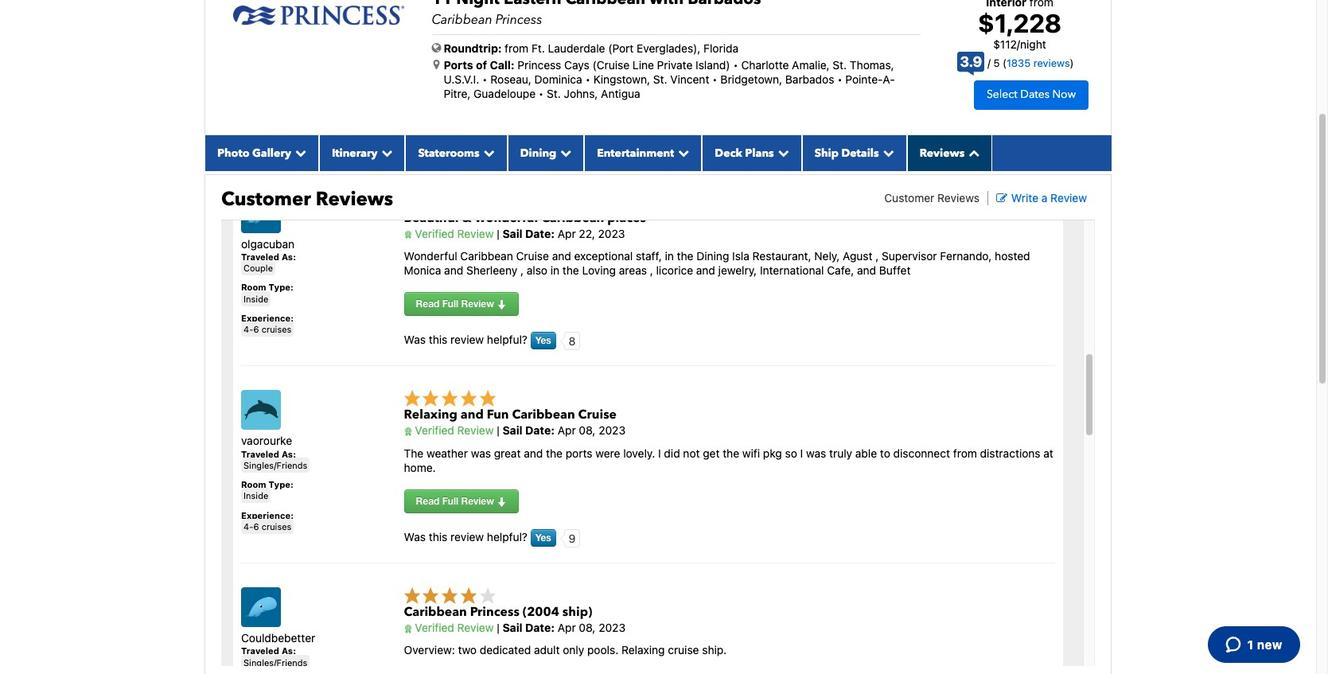 Task type: describe. For each thing, give the bounding box(es) containing it.
as: inside 'couldbebetter traveled as: singles/friends'
[[282, 646, 296, 656]]

loving
[[582, 264, 616, 277]]

princess for caribbean princess (2004 ship)
[[470, 604, 520, 621]]

globe image
[[432, 42, 441, 53]]

small verified icon image for beautiful & wonderful caribbean places
[[404, 231, 412, 239]]

home.
[[404, 461, 436, 474]]

0 horizontal spatial st.
[[547, 87, 561, 100]]

small verified icon image for caribbean princess (2004 ship)
[[404, 625, 412, 633]]

reviews inside reviews dropdown button
[[920, 145, 965, 161]]

able
[[856, 446, 877, 460]]

deck
[[715, 145, 743, 161]]

2 full from the top
[[442, 495, 459, 507]]

lauderdale
[[548, 41, 605, 55]]

this for 9
[[429, 530, 448, 544]]

room type: inside for vaorourke
[[241, 479, 294, 501]]

barbados
[[786, 72, 835, 86]]

1 full from the top
[[442, 298, 459, 310]]

verified review link for caribbean
[[404, 621, 494, 635]]

also
[[527, 264, 548, 277]]

thomas,
[[850, 58, 895, 71]]

was for 9
[[404, 530, 426, 544]]

(cruise
[[593, 58, 630, 71]]

st. johns, antigua
[[544, 87, 641, 100]]

write
[[1012, 191, 1039, 204]]

wonderful
[[404, 249, 458, 263]]

chevron down image for entertainment
[[675, 147, 690, 158]]

details
[[842, 145, 880, 161]]

restaurant,
[[753, 249, 812, 263]]

review up weather
[[458, 424, 494, 437]]

photo gallery
[[217, 145, 291, 161]]

singles/friends for vaorourke
[[244, 460, 308, 470]]

deck plans
[[715, 145, 774, 161]]

verified for beautiful
[[415, 227, 454, 240]]

caribbean inside wonderful caribbean cruise and exceptional staff, in the dining isla restaurant, nely, agust , supervisor fernando, hosted monica and sherleeny , also in the loving areas , licorice and jewelry, international cafe, and buffet
[[461, 249, 513, 263]]

princess cays (cruise line private island) •
[[518, 58, 739, 71]]

ft.
[[532, 41, 545, 55]]

roundtrip: from ft. lauderdale (port everglades), florida
[[444, 41, 739, 55]]

caribbean up the overview:
[[404, 604, 467, 621]]

licorice
[[656, 264, 694, 277]]

| for wonderful
[[497, 227, 500, 240]]

olgacuban
[[241, 237, 295, 250]]

dining button
[[508, 135, 585, 171]]

room for vaorourke
[[241, 479, 266, 490]]

photo gallery button
[[205, 135, 319, 171]]

room type: inside for olgacuban
[[241, 282, 294, 304]]

nely,
[[815, 249, 840, 263]]

yes for 8
[[536, 335, 552, 347]]

was this review helpful? yes for 9
[[404, 530, 552, 544]]

cruises for vaorourke
[[262, 522, 292, 532]]

singles/friends for couldbebetter
[[244, 657, 308, 668]]

ship
[[815, 145, 839, 161]]

chevron up image
[[965, 147, 980, 158]]

yes button for 9
[[531, 530, 556, 547]]

helpful? for 8
[[487, 333, 528, 346]]

vaorourke image
[[241, 390, 281, 430]]

1835 reviews link
[[1007, 57, 1071, 69]]

review down sherleeny
[[461, 298, 494, 310]]

ship details
[[815, 145, 880, 161]]

caribbean right fun
[[512, 406, 575, 424]]

fun
[[487, 406, 509, 424]]

amalie,
[[792, 58, 830, 71]]

inside for olgacuban
[[244, 294, 269, 304]]

olgacuban traveled as: couple
[[241, 237, 296, 273]]

1 vertical spatial princess
[[518, 58, 562, 71]]

ship details button
[[802, 135, 907, 171]]

apr for places
[[558, 227, 576, 240]]

was for 8
[[404, 333, 426, 346]]

dining inside dropdown button
[[520, 145, 557, 161]]

verified review for relaxing
[[412, 424, 494, 437]]

customer reviews link
[[885, 191, 980, 204]]

beautiful & wonderful caribbean places
[[404, 209, 646, 227]]

(port
[[608, 41, 634, 55]]

private
[[657, 58, 693, 71]]

sherleeny
[[467, 264, 518, 277]]

ship.
[[702, 644, 727, 657]]

verified review for beautiful
[[412, 227, 494, 240]]

overview:
[[404, 644, 455, 657]]

ship)
[[563, 604, 593, 621]]

staterooms button
[[406, 135, 508, 171]]

chevron down image for itinerary
[[378, 147, 393, 158]]

monica
[[404, 264, 441, 277]]

small verified icon image for relaxing and fun caribbean cruise
[[404, 428, 412, 436]]

review up two
[[458, 621, 494, 635]]

sail for (2004
[[503, 621, 523, 635]]

| sail date: apr 08, 2023 for caribbean
[[494, 424, 626, 437]]

0 vertical spatial from
[[505, 41, 529, 55]]

• up st. johns, antigua
[[586, 72, 591, 86]]

sail for wonderful
[[503, 227, 523, 240]]

verified review link for beautiful
[[404, 227, 494, 240]]

dominica
[[535, 72, 583, 86]]

• down of
[[483, 72, 488, 86]]

call:
[[490, 58, 515, 71]]

1 horizontal spatial relaxing
[[622, 644, 665, 657]]

johns,
[[564, 87, 598, 100]]

traveled for olgacuban
[[241, 251, 279, 262]]

ports
[[566, 446, 593, 460]]

2023 for cruise
[[599, 424, 626, 437]]

cruises for olgacuban
[[262, 324, 292, 335]]

lovely.
[[624, 446, 655, 460]]

1 i from the left
[[658, 446, 661, 460]]

the weather was great and the ports were lovely.  i did not get the wifi pkg so i was truly able to disconnect from distractions at home.
[[404, 446, 1054, 474]]

1 horizontal spatial in
[[665, 249, 674, 263]]

truly
[[830, 446, 853, 460]]

inside for vaorourke
[[244, 491, 269, 501]]

3.9
[[961, 53, 983, 70]]

experience: for vaorourke
[[241, 510, 294, 520]]

everglades),
[[637, 41, 701, 55]]

entertainment button
[[585, 135, 702, 171]]

dates
[[1021, 87, 1050, 102]]

experience: 4-6 cruises for vaorourke
[[241, 510, 294, 532]]

read for second 'read full review' button from the bottom of the "$1,228" main content
[[416, 298, 440, 310]]

st. inside charlotte amalie, st. thomas, u.s.v.i.
[[833, 58, 847, 71]]

read for first 'read full review' button from the bottom
[[416, 495, 440, 507]]

reviews button
[[907, 135, 993, 171]]

1 horizontal spatial cruise
[[579, 406, 617, 424]]

get
[[703, 446, 720, 460]]

and right licorice
[[697, 264, 716, 277]]

hosted
[[995, 249, 1031, 263]]

• left pointe-
[[838, 72, 843, 86]]

$1,228 main content
[[197, 0, 1120, 674]]

reviews down itinerary
[[316, 186, 393, 212]]

2 vertical spatial 2023
[[599, 621, 626, 635]]

cruise inside wonderful caribbean cruise and exceptional staff, in the dining isla restaurant, nely, agust , supervisor fernando, hosted monica and sherleeny , also in the loving areas , licorice and jewelry, international cafe, and buffet
[[516, 249, 549, 263]]

1 read full review from the top
[[416, 298, 497, 310]]

vaorourke traveled as: singles/friends
[[241, 434, 308, 470]]

1 vertical spatial in
[[551, 264, 560, 277]]

a-
[[883, 72, 896, 86]]

room for olgacuban
[[241, 282, 266, 293]]

deck plans button
[[702, 135, 802, 171]]

roseau,
[[491, 72, 532, 86]]

couldbebetter image
[[241, 588, 281, 627]]

vaorourke
[[241, 434, 292, 448]]

/ inside 3.9 / 5 ( 1835 reviews )
[[988, 57, 991, 69]]

yes button for 8
[[531, 332, 556, 350]]

$1,228
[[978, 8, 1062, 38]]

8
[[569, 334, 576, 348]]

sail for fun
[[503, 424, 523, 437]]

type: for olgacuban
[[269, 282, 294, 293]]

$112
[[994, 37, 1017, 51]]

(2004
[[523, 604, 560, 621]]

as: for vaorourke
[[282, 449, 296, 459]]

gallery
[[252, 145, 291, 161]]

edit image
[[997, 192, 1008, 204]]

kingstown,
[[594, 72, 650, 86]]

and inside the weather was great and the ports were lovely.  i did not get the wifi pkg so i was truly able to disconnect from distractions at home.
[[524, 446, 543, 460]]

cruise
[[668, 644, 699, 657]]

the right get
[[723, 446, 740, 460]]

caribbean princess
[[432, 11, 542, 28]]

chevron down image for photo gallery
[[291, 147, 306, 158]]

traveled inside 'couldbebetter traveled as: singles/friends'
[[241, 646, 279, 656]]

• down island)
[[713, 72, 718, 86]]

adult
[[534, 644, 560, 657]]

review down great
[[461, 495, 494, 507]]

and down agust
[[857, 264, 877, 277]]

6 for olgacuban
[[253, 324, 259, 335]]

review for 9
[[451, 530, 484, 544]]

pointe-a- pitre, guadeloupe
[[444, 72, 896, 100]]

1835
[[1007, 57, 1031, 69]]

couldbebetter traveled as: singles/friends
[[241, 631, 315, 668]]

0 horizontal spatial relaxing
[[404, 406, 458, 424]]

verified review link for relaxing
[[404, 424, 494, 437]]

date: for fun
[[526, 424, 555, 437]]

review right a
[[1051, 191, 1088, 204]]

yes for 9
[[536, 532, 552, 544]]

pools.
[[588, 644, 619, 657]]

u.s.v.i.
[[444, 72, 480, 86]]

olgacuban image
[[241, 193, 281, 233]]

$1,228 $112 / night
[[978, 8, 1062, 51]]

dining inside wonderful caribbean cruise and exceptional staff, in the dining isla restaurant, nely, agust , supervisor fernando, hosted monica and sherleeny , also in the loving areas , licorice and jewelry, international cafe, and buffet
[[697, 249, 730, 263]]

review for 8
[[451, 333, 484, 346]]

as: for olgacuban
[[282, 251, 296, 262]]

0 horizontal spatial customer
[[221, 186, 311, 212]]

did
[[664, 446, 680, 460]]

was this review helpful? yes for 8
[[404, 333, 552, 347]]

beautiful
[[404, 209, 459, 227]]

caribbean up roundtrip:
[[432, 11, 493, 28]]

couldbebetter
[[241, 631, 315, 645]]



Task type: locate. For each thing, give the bounding box(es) containing it.
roundtrip:
[[444, 41, 502, 55]]

plans
[[746, 145, 774, 161]]

1 verified review from the top
[[412, 227, 494, 240]]

| sail date: apr 22, 2023
[[494, 227, 625, 240]]

1 helpful? from the top
[[487, 333, 528, 346]]

the
[[404, 446, 424, 460]]

line
[[633, 58, 654, 71]]

2 horizontal spatial ,
[[876, 249, 879, 263]]

caribbean up the exceptional
[[542, 209, 605, 227]]

1 vertical spatial yes button
[[531, 530, 556, 547]]

cruise up were
[[579, 406, 617, 424]]

customer reviews down reviews dropdown button
[[885, 191, 980, 204]]

full
[[442, 298, 459, 310], [442, 495, 459, 507]]

to
[[880, 446, 891, 460]]

from inside the weather was great and the ports were lovely.  i did not get the wifi pkg so i was truly able to disconnect from distractions at home.
[[954, 446, 978, 460]]

0 horizontal spatial customer reviews
[[221, 186, 393, 212]]

1 vertical spatial read
[[416, 495, 440, 507]]

0 vertical spatial in
[[665, 249, 674, 263]]

singles/friends down vaorourke
[[244, 460, 308, 470]]

experience: 4-6 cruises down couple
[[241, 313, 294, 335]]

isla
[[733, 249, 750, 263]]

2 4- from the top
[[244, 522, 254, 532]]

1 read from the top
[[416, 298, 440, 310]]

chevron down image inside staterooms dropdown button
[[480, 147, 495, 158]]

only
[[563, 644, 585, 657]]

0 vertical spatial read
[[416, 298, 440, 310]]

2 vertical spatial traveled
[[241, 646, 279, 656]]

• down dominica
[[539, 87, 544, 100]]

verified review link up wonderful
[[404, 227, 494, 240]]

staff,
[[636, 249, 662, 263]]

0 vertical spatial dining
[[520, 145, 557, 161]]

2 date: from the top
[[526, 424, 555, 437]]

2 read from the top
[[416, 495, 440, 507]]

type: down vaorourke traveled as: singles/friends on the bottom left of page
[[269, 479, 294, 490]]

1 horizontal spatial /
[[1017, 37, 1021, 51]]

0 vertical spatial verified
[[415, 227, 454, 240]]

2 was this review helpful? yes from the top
[[404, 530, 552, 544]]

2 review from the top
[[451, 530, 484, 544]]

3 verified review link from the top
[[404, 621, 494, 635]]

1 as: from the top
[[282, 251, 296, 262]]

1 experience: 4-6 cruises from the top
[[241, 313, 294, 335]]

full down wonderful
[[442, 298, 459, 310]]

08, up ports
[[579, 424, 596, 437]]

as: down vaorourke
[[282, 449, 296, 459]]

1 cruises from the top
[[262, 324, 292, 335]]

1 yes from the top
[[536, 335, 552, 347]]

princess cruises image
[[233, 0, 404, 39]]

2 this from the top
[[429, 530, 448, 544]]

sail up dedicated
[[503, 621, 523, 635]]

1 vertical spatial yes
[[536, 532, 552, 544]]

2 small verified icon image from the top
[[404, 428, 412, 436]]

pkg
[[763, 446, 782, 460]]

2 horizontal spatial st.
[[833, 58, 847, 71]]

cruises down couple
[[262, 324, 292, 335]]

chevron down image inside ship details dropdown button
[[880, 147, 895, 158]]

2 read full review button from the top
[[404, 490, 519, 514]]

1 vertical spatial type:
[[269, 479, 294, 490]]

date: for wonderful
[[526, 227, 555, 240]]

2 singles/friends from the top
[[244, 657, 308, 668]]

reviews up customer reviews link
[[920, 145, 965, 161]]

1 was from the top
[[404, 333, 426, 346]]

| for (2004
[[497, 621, 500, 635]]

dining up beautiful & wonderful caribbean places
[[520, 145, 557, 161]]

1 | from the top
[[497, 227, 500, 240]]

1 experience: from the top
[[241, 313, 294, 323]]

apr left 22,
[[558, 227, 576, 240]]

08, for caribbean
[[579, 424, 596, 437]]

pointe-
[[846, 72, 883, 86]]

chevron down image for staterooms
[[480, 147, 495, 158]]

chevron down image for deck plans
[[774, 147, 790, 158]]

and down | sail date: apr 22, 2023
[[552, 249, 571, 263]]

cruises
[[262, 324, 292, 335], [262, 522, 292, 532]]

0 horizontal spatial from
[[505, 41, 529, 55]]

st.
[[833, 58, 847, 71], [654, 72, 668, 86], [547, 87, 561, 100]]

0 horizontal spatial ,
[[521, 264, 524, 277]]

1 inside from the top
[[244, 294, 269, 304]]

was this review helpful? yes up caribbean princess (2004 ship)
[[404, 530, 552, 544]]

1 vertical spatial traveled
[[241, 449, 279, 459]]

relaxing right the pools.
[[622, 644, 665, 657]]

0 vertical spatial cruises
[[262, 324, 292, 335]]

verified review up weather
[[412, 424, 494, 437]]

1 vertical spatial experience: 4-6 cruises
[[241, 510, 294, 532]]

sail up sherleeny
[[503, 227, 523, 240]]

verified review
[[412, 227, 494, 240], [412, 424, 494, 437], [412, 621, 494, 635]]

in
[[665, 249, 674, 263], [551, 264, 560, 277]]

0 vertical spatial verified review
[[412, 227, 494, 240]]

at
[[1044, 446, 1054, 460]]

traveled inside vaorourke traveled as: singles/friends
[[241, 449, 279, 459]]

night
[[1021, 37, 1047, 51]]

this down home.
[[429, 530, 448, 544]]

verified review link up two
[[404, 621, 494, 635]]

verified up weather
[[415, 424, 454, 437]]

chevron down image down johns,
[[557, 147, 572, 158]]

exceptional
[[574, 249, 633, 263]]

0 vertical spatial review
[[451, 333, 484, 346]]

charlotte
[[742, 58, 789, 71]]

0 vertical spatial |
[[497, 227, 500, 240]]

chevron down image left itinerary
[[291, 147, 306, 158]]

princess up ft.
[[496, 11, 542, 28]]

2 vertical spatial verified review
[[412, 621, 494, 635]]

1 horizontal spatial customer reviews
[[885, 191, 980, 204]]

small verified icon image
[[404, 231, 412, 239], [404, 428, 412, 436], [404, 625, 412, 633]]

bridgetown,
[[721, 72, 783, 86]]

review up sherleeny
[[458, 227, 494, 240]]

i left did
[[658, 446, 661, 460]]

i right so at bottom
[[801, 446, 804, 460]]

2 vertical spatial sail
[[503, 621, 523, 635]]

2 verified review from the top
[[412, 424, 494, 437]]

3 sail from the top
[[503, 621, 523, 635]]

ports of call:
[[444, 58, 515, 71]]

2 | sail date: apr 08, 2023 from the top
[[494, 621, 626, 635]]

and down wonderful
[[444, 264, 464, 277]]

1 this from the top
[[429, 333, 448, 346]]

1 vertical spatial was
[[404, 530, 426, 544]]

yes left 8
[[536, 335, 552, 347]]

2 room type: inside from the top
[[241, 479, 294, 501]]

helpful? left 8
[[487, 333, 528, 346]]

1 room type: inside from the top
[[241, 282, 294, 304]]

yes button left 9
[[531, 530, 556, 547]]

1 vertical spatial inside
[[244, 491, 269, 501]]

chevron down image
[[291, 147, 306, 158], [378, 147, 393, 158], [480, 147, 495, 158], [557, 147, 572, 158], [675, 147, 690, 158], [774, 147, 790, 158], [880, 147, 895, 158]]

0 vertical spatial room type: inside
[[241, 282, 294, 304]]

read full review button down sherleeny
[[404, 292, 519, 316]]

4- down couple
[[244, 324, 254, 335]]

0 horizontal spatial in
[[551, 264, 560, 277]]

date: for (2004
[[526, 621, 555, 635]]

the left loving
[[563, 264, 579, 277]]

6 down couple
[[253, 324, 259, 335]]

1 vertical spatial experience:
[[241, 510, 294, 520]]

1 small verified icon image from the top
[[404, 231, 412, 239]]

3 verified review from the top
[[412, 621, 494, 635]]

1 horizontal spatial was
[[807, 446, 827, 460]]

2 vertical spatial date:
[[526, 621, 555, 635]]

1 sail from the top
[[503, 227, 523, 240]]

2 vertical spatial st.
[[547, 87, 561, 100]]

1 apr from the top
[[558, 227, 576, 240]]

2 08, from the top
[[579, 621, 596, 635]]

guadeloupe
[[474, 87, 536, 100]]

chevron down image inside dining dropdown button
[[557, 147, 572, 158]]

1 verified review link from the top
[[404, 227, 494, 240]]

date: up adult
[[526, 621, 555, 635]]

and
[[552, 249, 571, 263], [444, 264, 464, 277], [697, 264, 716, 277], [857, 264, 877, 277], [461, 406, 484, 424], [524, 446, 543, 460]]

singles/friends inside vaorourke traveled as: singles/friends
[[244, 460, 308, 470]]

international
[[760, 264, 824, 277]]

0 vertical spatial 2023
[[598, 227, 625, 240]]

2 was from the left
[[807, 446, 827, 460]]

1 vertical spatial was this review helpful? yes
[[404, 530, 552, 544]]

0 vertical spatial 6
[[253, 324, 259, 335]]

2 yes button from the top
[[531, 530, 556, 547]]

0 horizontal spatial dining
[[520, 145, 557, 161]]

wonderful
[[475, 209, 538, 227]]

0 vertical spatial | sail date: apr 08, 2023
[[494, 424, 626, 437]]

1 vertical spatial cruise
[[579, 406, 617, 424]]

date:
[[526, 227, 555, 240], [526, 424, 555, 437], [526, 621, 555, 635]]

2 i from the left
[[801, 446, 804, 460]]

2 chevron down image from the left
[[378, 147, 393, 158]]

1 room from the top
[[241, 282, 266, 293]]

was down home.
[[404, 530, 426, 544]]

date: right fun
[[526, 424, 555, 437]]

customer reviews down the gallery
[[221, 186, 393, 212]]

1 read full review button from the top
[[404, 292, 519, 316]]

select
[[987, 87, 1018, 102]]

places
[[608, 209, 646, 227]]

0 vertical spatial verified review link
[[404, 227, 494, 240]]

traveled inside olgacuban traveled as: couple
[[241, 251, 279, 262]]

type: for vaorourke
[[269, 479, 294, 490]]

1 vertical spatial small verified icon image
[[404, 428, 412, 436]]

read down 'monica'
[[416, 298, 440, 310]]

select          dates now link
[[974, 81, 1089, 109]]

1 vertical spatial helpful?
[[487, 530, 528, 544]]

in right also
[[551, 264, 560, 277]]

2 as: from the top
[[282, 449, 296, 459]]

1 vertical spatial dining
[[697, 249, 730, 263]]

chevron down image left dining dropdown button
[[480, 147, 495, 158]]

as: down the olgacuban
[[282, 251, 296, 262]]

| up dedicated
[[497, 621, 500, 635]]

was this review helpful? yes down sherleeny
[[404, 333, 552, 347]]

this
[[429, 333, 448, 346], [429, 530, 448, 544]]

1 verified from the top
[[415, 227, 454, 240]]

, down staff,
[[650, 264, 653, 277]]

1 traveled from the top
[[241, 251, 279, 262]]

agust
[[843, 249, 873, 263]]

chevron down image right ship
[[880, 147, 895, 158]]

2023 up the exceptional
[[598, 227, 625, 240]]

3 traveled from the top
[[241, 646, 279, 656]]

0 vertical spatial 4-
[[244, 324, 254, 335]]

2 experience: from the top
[[241, 510, 294, 520]]

verified up wonderful
[[415, 227, 454, 240]]

singles/friends inside 'couldbebetter traveled as: singles/friends'
[[244, 657, 308, 668]]

4 chevron down image from the left
[[557, 147, 572, 158]]

1 vertical spatial full
[[442, 495, 459, 507]]

1 vertical spatial 08,
[[579, 621, 596, 635]]

st. down dominica
[[547, 87, 561, 100]]

2 vertical spatial verified
[[415, 621, 454, 635]]

0 vertical spatial sail
[[503, 227, 523, 240]]

3 small verified icon image from the top
[[404, 625, 412, 633]]

1 horizontal spatial i
[[801, 446, 804, 460]]

dedicated
[[480, 644, 531, 657]]

customer
[[221, 186, 311, 212], [885, 191, 935, 204]]

3 verified from the top
[[415, 621, 454, 635]]

chevron down image for dining
[[557, 147, 572, 158]]

1 vertical spatial verified
[[415, 424, 454, 437]]

2 experience: 4-6 cruises from the top
[[241, 510, 294, 532]]

3 as: from the top
[[282, 646, 296, 656]]

2 vertical spatial small verified icon image
[[404, 625, 412, 633]]

dining
[[520, 145, 557, 161], [697, 249, 730, 263]]

2 6 from the top
[[253, 522, 259, 532]]

disconnect
[[894, 446, 951, 460]]

1 horizontal spatial ,
[[650, 264, 653, 277]]

from left ft.
[[505, 41, 529, 55]]

2 was from the top
[[404, 530, 426, 544]]

| sail date: apr 08, 2023 up overview: two dedicated adult only pools. relaxing cruise ship.
[[494, 621, 626, 635]]

7 chevron down image from the left
[[880, 147, 895, 158]]

experience:
[[241, 313, 294, 323], [241, 510, 294, 520]]

itinerary
[[332, 145, 378, 161]]

1 vertical spatial as:
[[282, 449, 296, 459]]

0 vertical spatial type:
[[269, 282, 294, 293]]

apr up overview: two dedicated adult only pools. relaxing cruise ship.
[[558, 621, 576, 635]]

1 vertical spatial cruises
[[262, 522, 292, 532]]

6 down vaorourke traveled as: singles/friends on the bottom left of page
[[253, 522, 259, 532]]

4- for vaorourke
[[244, 522, 254, 532]]

1 horizontal spatial from
[[954, 446, 978, 460]]

/ up 3.9 / 5 ( 1835 reviews )
[[1017, 37, 1021, 51]]

overview: two dedicated adult only pools. relaxing cruise ship.
[[404, 644, 727, 657]]

and left fun
[[461, 406, 484, 424]]

as: down couldbebetter
[[282, 646, 296, 656]]

1 date: from the top
[[526, 227, 555, 240]]

as: inside olgacuban traveled as: couple
[[282, 251, 296, 262]]

date: up also
[[526, 227, 555, 240]]

were
[[596, 446, 621, 460]]

0 vertical spatial small verified icon image
[[404, 231, 412, 239]]

1 vertical spatial room
[[241, 479, 266, 490]]

3 date: from the top
[[526, 621, 555, 635]]

1 vertical spatial | sail date: apr 08, 2023
[[494, 621, 626, 635]]

/ inside $1,228 $112 / night
[[1017, 37, 1021, 51]]

08,
[[579, 424, 596, 437], [579, 621, 596, 635]]

1 vertical spatial 2023
[[599, 424, 626, 437]]

roseau, dominica • kingstown, st. vincent • bridgetown, barbados •
[[488, 72, 843, 86]]

traveled down couldbebetter
[[241, 646, 279, 656]]

write a review link
[[997, 191, 1088, 204]]

2 vertical spatial apr
[[558, 621, 576, 635]]

this for 8
[[429, 333, 448, 346]]

the left ports
[[546, 446, 563, 460]]

&
[[462, 209, 472, 227]]

great
[[494, 446, 521, 460]]

read down home.
[[416, 495, 440, 507]]

as: inside vaorourke traveled as: singles/friends
[[282, 449, 296, 459]]

0 vertical spatial 08,
[[579, 424, 596, 437]]

room type: inside
[[241, 282, 294, 304], [241, 479, 294, 501]]

was left truly at right bottom
[[807, 446, 827, 460]]

chevron down image inside itinerary dropdown button
[[378, 147, 393, 158]]

6 chevron down image from the left
[[774, 147, 790, 158]]

review
[[1051, 191, 1088, 204], [458, 227, 494, 240], [461, 298, 494, 310], [458, 424, 494, 437], [461, 495, 494, 507], [458, 621, 494, 635]]

2 room from the top
[[241, 479, 266, 490]]

2 traveled from the top
[[241, 449, 279, 459]]

pitre,
[[444, 87, 471, 100]]

1 vertical spatial date:
[[526, 424, 555, 437]]

i
[[658, 446, 661, 460], [801, 446, 804, 460]]

1 was this review helpful? yes from the top
[[404, 333, 552, 347]]

island)
[[696, 58, 731, 71]]

and right great
[[524, 446, 543, 460]]

2 vertical spatial princess
[[470, 604, 520, 621]]

room down couple
[[241, 282, 266, 293]]

0 vertical spatial singles/friends
[[244, 460, 308, 470]]

1 was from the left
[[471, 446, 491, 460]]

6
[[253, 324, 259, 335], [253, 522, 259, 532]]

2 verified from the top
[[415, 424, 454, 437]]

0 vertical spatial st.
[[833, 58, 847, 71]]

weather
[[427, 446, 468, 460]]

0 vertical spatial experience: 4-6 cruises
[[241, 313, 294, 335]]

room type: inside down vaorourke traveled as: singles/friends on the bottom left of page
[[241, 479, 294, 501]]

verified for relaxing
[[415, 424, 454, 437]]

experience: 4-6 cruises for olgacuban
[[241, 313, 294, 335]]

inside
[[244, 294, 269, 304], [244, 491, 269, 501]]

1 vertical spatial read full review button
[[404, 490, 519, 514]]

experience: down couple
[[241, 313, 294, 323]]

2 inside from the top
[[244, 491, 269, 501]]

so
[[786, 446, 798, 460]]

map marker image
[[434, 59, 440, 70]]

2 yes from the top
[[536, 532, 552, 544]]

room type: inside down couple
[[241, 282, 294, 304]]

1 vertical spatial verified review
[[412, 424, 494, 437]]

was this review helpful? yes
[[404, 333, 552, 347], [404, 530, 552, 544]]

inside down couple
[[244, 294, 269, 304]]

entertainment
[[597, 145, 675, 161]]

2023 up the pools.
[[599, 621, 626, 635]]

chevron down image left deck
[[675, 147, 690, 158]]

2 vertical spatial verified review link
[[404, 621, 494, 635]]

areas
[[619, 264, 647, 277]]

0 vertical spatial was this review helpful? yes
[[404, 333, 552, 347]]

1 chevron down image from the left
[[291, 147, 306, 158]]

1 6 from the top
[[253, 324, 259, 335]]

verified for caribbean
[[415, 621, 454, 635]]

relaxing and fun caribbean cruise
[[404, 406, 617, 424]]

)
[[1071, 57, 1074, 69]]

princess down ft.
[[518, 58, 562, 71]]

the up licorice
[[677, 249, 694, 263]]

2 type: from the top
[[269, 479, 294, 490]]

5 chevron down image from the left
[[675, 147, 690, 158]]

1 vertical spatial st.
[[654, 72, 668, 86]]

1 vertical spatial 6
[[253, 522, 259, 532]]

reviews left edit image at top right
[[938, 191, 980, 204]]

two
[[458, 644, 477, 657]]

1 type: from the top
[[269, 282, 294, 293]]

2 sail from the top
[[503, 424, 523, 437]]

2023 for places
[[598, 227, 625, 240]]

read full review down 'monica'
[[416, 298, 497, 310]]

| sail date: apr 08, 2023 for ship)
[[494, 621, 626, 635]]

1 vertical spatial review
[[451, 530, 484, 544]]

traveled for vaorourke
[[241, 449, 279, 459]]

2 vertical spatial as:
[[282, 646, 296, 656]]

|
[[497, 227, 500, 240], [497, 424, 500, 437], [497, 621, 500, 635]]

1 yes button from the top
[[531, 332, 556, 350]]

helpful? left 9
[[487, 530, 528, 544]]

2023 up were
[[599, 424, 626, 437]]

1 vertical spatial relaxing
[[622, 644, 665, 657]]

9
[[569, 532, 576, 545]]

0 vertical spatial inside
[[244, 294, 269, 304]]

not
[[683, 446, 700, 460]]

1 review from the top
[[451, 333, 484, 346]]

08, for ship)
[[579, 621, 596, 635]]

1 vertical spatial from
[[954, 446, 978, 460]]

2 apr from the top
[[558, 424, 576, 437]]

1 horizontal spatial st.
[[654, 72, 668, 86]]

0 vertical spatial read full review button
[[404, 292, 519, 316]]

small verified icon image up the overview:
[[404, 625, 412, 633]]

chevron down image for ship details
[[880, 147, 895, 158]]

verified review for caribbean
[[412, 621, 494, 635]]

0 vertical spatial apr
[[558, 227, 576, 240]]

0 vertical spatial full
[[442, 298, 459, 310]]

yes
[[536, 335, 552, 347], [536, 532, 552, 544]]

2 | from the top
[[497, 424, 500, 437]]

write a review
[[1012, 191, 1088, 204]]

2 vertical spatial |
[[497, 621, 500, 635]]

, right agust
[[876, 249, 879, 263]]

2023
[[598, 227, 625, 240], [599, 424, 626, 437], [599, 621, 626, 635]]

/ left 5
[[988, 57, 991, 69]]

0 horizontal spatial was
[[471, 446, 491, 460]]

2 verified review link from the top
[[404, 424, 494, 437]]

chevron down image inside the "entertainment" dropdown button
[[675, 147, 690, 158]]

| for fun
[[497, 424, 500, 437]]

chevron down image inside deck plans dropdown button
[[774, 147, 790, 158]]

1 vertical spatial verified review link
[[404, 424, 494, 437]]

1 | sail date: apr 08, 2023 from the top
[[494, 424, 626, 437]]

buffet
[[880, 264, 911, 277]]

1 singles/friends from the top
[[244, 460, 308, 470]]

0 horizontal spatial i
[[658, 446, 661, 460]]

chevron down image left staterooms
[[378, 147, 393, 158]]

this down 'monica'
[[429, 333, 448, 346]]

1 08, from the top
[[579, 424, 596, 437]]

3 | from the top
[[497, 621, 500, 635]]

apr for cruise
[[558, 424, 576, 437]]

0 vertical spatial read full review
[[416, 298, 497, 310]]

4- for olgacuban
[[244, 324, 254, 335]]

helpful? for 9
[[487, 530, 528, 544]]

3 apr from the top
[[558, 621, 576, 635]]

• up 'bridgetown,'
[[734, 58, 739, 71]]

princess for caribbean princess
[[496, 11, 542, 28]]

1 horizontal spatial customer
[[885, 191, 935, 204]]

distractions
[[981, 446, 1041, 460]]

was down 'monica'
[[404, 333, 426, 346]]

2 helpful? from the top
[[487, 530, 528, 544]]

0 vertical spatial experience:
[[241, 313, 294, 323]]

verified review link up weather
[[404, 424, 494, 437]]

vincent
[[671, 72, 710, 86]]

2 read full review from the top
[[416, 495, 497, 507]]

princess up dedicated
[[470, 604, 520, 621]]

a
[[1042, 191, 1048, 204]]

yes button
[[531, 332, 556, 350], [531, 530, 556, 547]]

1 vertical spatial read full review
[[416, 495, 497, 507]]

3 chevron down image from the left
[[480, 147, 495, 158]]

ports
[[444, 58, 473, 71]]

1 4- from the top
[[244, 324, 254, 335]]

2 cruises from the top
[[262, 522, 292, 532]]

1 vertical spatial sail
[[503, 424, 523, 437]]

chevron down image left ship
[[774, 147, 790, 158]]

6 for vaorourke
[[253, 522, 259, 532]]

experience: for olgacuban
[[241, 313, 294, 323]]

0 vertical spatial as:
[[282, 251, 296, 262]]

traveled down vaorourke
[[241, 449, 279, 459]]

chevron down image inside photo gallery dropdown button
[[291, 147, 306, 158]]

0 vertical spatial room
[[241, 282, 266, 293]]

read full review down weather
[[416, 495, 497, 507]]



Task type: vqa. For each thing, say whether or not it's contained in the screenshot.
Included
no



